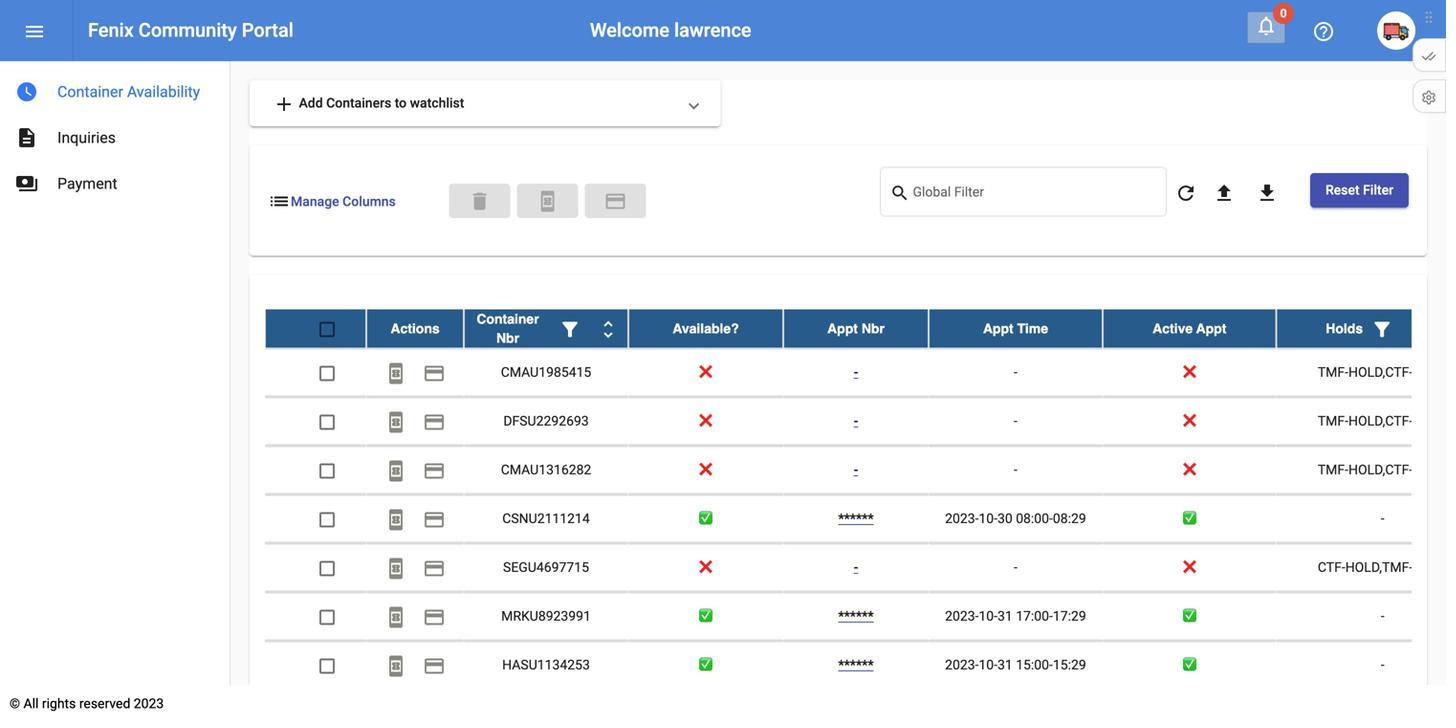 Task type: vqa. For each thing, say whether or not it's contained in the screenshot.


Task type: locate. For each thing, give the bounding box(es) containing it.
payment for dfsu2292693
[[423, 411, 446, 434]]

31 for 15:00-
[[998, 657, 1013, 673]]

©
[[10, 696, 20, 712]]

3 tmf-hold,ctf-hold from the top
[[1318, 462, 1446, 478]]

1 vertical spatial ******
[[838, 608, 874, 624]]

1 vertical spatial 31
[[998, 657, 1013, 673]]

1 filter_alt button from the left
[[551, 310, 589, 348]]

1 vertical spatial tmf-
[[1318, 413, 1349, 429]]

no color image containing notifications_none
[[1255, 14, 1278, 37]]

filter_alt inside popup button
[[559, 318, 582, 341]]

no color image
[[1312, 20, 1335, 43], [15, 80, 38, 103], [273, 93, 296, 116], [1213, 182, 1236, 205], [536, 190, 559, 213], [604, 190, 627, 213], [597, 318, 620, 341], [1409, 318, 1432, 341], [423, 362, 446, 385], [385, 411, 408, 434], [423, 411, 446, 434], [385, 460, 408, 482], [385, 606, 408, 629], [423, 655, 446, 678]]

10- left 15:00-
[[979, 657, 998, 673]]

hold for cmau1316282
[[1413, 462, 1446, 478]]

add
[[273, 93, 296, 116]]

1 horizontal spatial column header
[[1277, 310, 1446, 348]]

row
[[265, 310, 1446, 349], [265, 349, 1446, 398], [265, 398, 1446, 446], [265, 446, 1446, 495], [265, 495, 1446, 544], [265, 544, 1446, 593], [265, 593, 1446, 641], [265, 641, 1446, 690]]

no color image for book_online button corresponding to cmau1316282
[[385, 460, 408, 482]]

book_online button
[[517, 183, 578, 218], [377, 354, 415, 392], [377, 402, 415, 441], [377, 451, 415, 489], [377, 500, 415, 538], [377, 549, 415, 587], [377, 597, 415, 636], [377, 646, 415, 685]]

2 tmf- from the top
[[1318, 413, 1349, 429]]

segu4697715
[[503, 560, 589, 575]]

2 appt from the left
[[983, 321, 1014, 336]]

1 horizontal spatial unfold_more button
[[1402, 310, 1440, 348]]

navigation
[[0, 61, 230, 207]]

0 vertical spatial hold,ctf-
[[1349, 365, 1413, 380]]

4 - link from the top
[[854, 560, 858, 575]]

3 10- from the top
[[979, 657, 998, 673]]

1 unfold_more button from the left
[[589, 310, 628, 348]]

0 horizontal spatial unfold_more button
[[589, 310, 628, 348]]

book_online button for hasu1134253
[[377, 646, 415, 685]]

1 unfold_more from the left
[[597, 318, 620, 341]]

2023-
[[945, 511, 979, 527], [945, 608, 979, 624], [945, 657, 979, 673]]

refresh button
[[1167, 173, 1205, 211]]

book_online for segu4697715
[[385, 557, 408, 580]]

help_outline
[[1312, 20, 1335, 43]]

notifications_none
[[1255, 14, 1278, 37]]

columns
[[343, 193, 396, 209]]

payment button for dfsu2292693
[[415, 402, 453, 441]]

2 vertical spatial tmf-
[[1318, 462, 1349, 478]]

unfold_more button right holds filter_alt
[[1402, 310, 1440, 348]]

column header
[[464, 310, 628, 348], [1277, 310, 1446, 348]]

active appt
[[1153, 321, 1227, 336]]

payment for hasu1134253
[[423, 655, 446, 678]]

ctf-hold,tmf-hold
[[1318, 560, 1446, 575]]

2 vertical spatial ****** link
[[838, 657, 874, 673]]

0 horizontal spatial filter_alt
[[559, 318, 582, 341]]

no color image containing list
[[268, 190, 291, 213]]

10- left "08:00-"
[[979, 511, 998, 527]]

****** link
[[838, 511, 874, 527], [838, 608, 874, 624], [838, 657, 874, 673]]

3 row from the top
[[265, 398, 1446, 446]]

2023-10-31 17:00-17:29
[[945, 608, 1086, 624]]

container for availability
[[57, 83, 123, 101]]

delete image
[[468, 190, 491, 213]]

add
[[299, 95, 323, 111]]

ctf-
[[1318, 560, 1346, 575]]

0 vertical spatial 31
[[998, 608, 1013, 624]]

2 vertical spatial ******
[[838, 657, 874, 673]]

2 ****** from the top
[[838, 608, 874, 624]]

3 tmf- from the top
[[1318, 462, 1349, 478]]

2 vertical spatial hold,ctf-
[[1349, 462, 1413, 478]]

refresh
[[1175, 182, 1198, 205]]

- link
[[854, 365, 858, 380], [854, 413, 858, 429], [854, 462, 858, 478], [854, 560, 858, 575]]

appt time column header
[[929, 310, 1103, 348]]

2 column header from the left
[[1277, 310, 1446, 348]]

10-
[[979, 511, 998, 527], [979, 608, 998, 624], [979, 657, 998, 673]]

2 vertical spatial tmf-hold,ctf-hold
[[1318, 462, 1446, 478]]

1 ****** link from the top
[[838, 511, 874, 527]]

tmf-hold,ctf-hold
[[1318, 365, 1446, 380], [1318, 413, 1446, 429], [1318, 462, 1446, 478]]

unfold_more button
[[589, 310, 628, 348], [1402, 310, 1440, 348]]

2 vertical spatial 2023-
[[945, 657, 979, 673]]

10- for 15:00-
[[979, 657, 998, 673]]

nbr inside container nbr
[[496, 331, 519, 346]]

dfsu2292693
[[503, 413, 589, 429]]

10- for 08:00-
[[979, 511, 998, 527]]

1 horizontal spatial nbr
[[862, 321, 885, 336]]

search
[[890, 183, 910, 203]]

payment
[[57, 175, 117, 193]]

filter_alt right holds
[[1371, 318, 1394, 341]]

payment button for segu4697715
[[415, 549, 453, 587]]

1 10- from the top
[[979, 511, 998, 527]]

2 unfold_more from the left
[[1409, 318, 1432, 341]]

filter_alt
[[559, 318, 582, 341], [1371, 318, 1394, 341]]

no color image for 'file_upload' 'button' in the top right of the page
[[1213, 182, 1236, 205]]

list
[[268, 190, 291, 213]]

tmf-hold,ctf-hold for cmau1316282
[[1318, 462, 1446, 478]]

holds filter_alt
[[1326, 318, 1394, 341]]

1 - link from the top
[[854, 365, 858, 380]]

payment button for cmau1985415
[[415, 354, 453, 392]]

manage
[[291, 193, 339, 209]]

1 vertical spatial hold,ctf-
[[1349, 413, 1413, 429]]

2 unfold_more button from the left
[[1402, 310, 1440, 348]]

2 2023- from the top
[[945, 608, 979, 624]]

nbr inside appt nbr "column header"
[[862, 321, 885, 336]]

0 vertical spatial ******
[[838, 511, 874, 527]]

no color image
[[1255, 14, 1278, 37], [23, 20, 46, 43], [15, 126, 38, 149], [15, 172, 38, 195], [1175, 182, 1198, 205], [1256, 182, 1279, 205], [890, 182, 913, 205], [268, 190, 291, 213], [559, 318, 582, 341], [1371, 318, 1394, 341], [385, 362, 408, 385], [423, 460, 446, 482], [385, 508, 408, 531], [423, 508, 446, 531], [385, 557, 408, 580], [423, 557, 446, 580], [423, 606, 446, 629], [385, 655, 408, 678]]

no color image containing file_upload
[[1213, 182, 1236, 205]]

1 hold,ctf- from the top
[[1349, 365, 1413, 380]]

****** link for 2023-10-30 08:00-08:29
[[838, 511, 874, 527]]

2 ****** link from the top
[[838, 608, 874, 624]]

tmf-
[[1318, 365, 1349, 380], [1318, 413, 1349, 429], [1318, 462, 1349, 478]]

2 hold,ctf- from the top
[[1349, 413, 1413, 429]]

payment for cmau1985415
[[423, 362, 446, 385]]

1 2023- from the top
[[945, 511, 979, 527]]

1 horizontal spatial filter_alt button
[[1363, 310, 1402, 348]]

hold,ctf- for cmau1985415
[[1349, 365, 1413, 380]]

file_upload
[[1213, 182, 1236, 205]]

row containing filter_alt
[[265, 310, 1446, 349]]

containers
[[326, 95, 391, 111]]

unfold_more button for holds
[[1402, 310, 1440, 348]]

2023-10-31 15:00-15:29
[[945, 657, 1086, 673]]

hold,tmf-
[[1346, 560, 1413, 575]]

1 horizontal spatial appt
[[983, 321, 1014, 336]]

no color image containing watch_later
[[15, 80, 38, 103]]

17:29
[[1053, 608, 1086, 624]]

no color image containing search
[[890, 182, 913, 205]]

no color image containing payments
[[15, 172, 38, 195]]

container up "cmau1985415"
[[477, 311, 539, 327]]

book_online button for dfsu2292693
[[377, 402, 415, 441]]

appt
[[828, 321, 858, 336], [983, 321, 1014, 336], [1197, 321, 1227, 336]]

no color image containing file_download
[[1256, 182, 1279, 205]]

1 horizontal spatial unfold_more
[[1409, 318, 1432, 341]]

no color image containing refresh
[[1175, 182, 1198, 205]]

no color image containing menu
[[23, 20, 46, 43]]

reset filter
[[1326, 182, 1394, 198]]

1 vertical spatial container
[[477, 311, 539, 327]]

1 appt from the left
[[828, 321, 858, 336]]

payment button for csnu2111214
[[415, 500, 453, 538]]

no color image inside file_download button
[[1256, 182, 1279, 205]]

appt nbr column header
[[783, 310, 929, 348]]

appt for appt nbr
[[828, 321, 858, 336]]

31 left 17:00-
[[998, 608, 1013, 624]]

menu
[[23, 20, 46, 43]]

0 horizontal spatial container
[[57, 83, 123, 101]]

2 vertical spatial 10-
[[979, 657, 998, 673]]

1 vertical spatial tmf-hold,ctf-hold
[[1318, 413, 1446, 429]]

fenix
[[88, 19, 134, 42]]

no color image inside refresh button
[[1175, 182, 1198, 205]]

list manage columns
[[268, 190, 396, 213]]

lawrence
[[674, 19, 752, 42]]

1 vertical spatial 2023-
[[945, 608, 979, 624]]

1 filter_alt from the left
[[559, 318, 582, 341]]

2023
[[134, 696, 164, 712]]

1 ****** from the top
[[838, 511, 874, 527]]

****** link for 2023-10-31 15:00-15:29
[[838, 657, 874, 673]]

inquiries
[[57, 129, 116, 147]]

31 for 17:00-
[[998, 608, 1013, 624]]

2 31 from the top
[[998, 657, 1013, 673]]

****** for 2023-10-31 17:00-17:29
[[838, 608, 874, 624]]

book_online for hasu1134253
[[385, 655, 408, 678]]

no color image inside help_outline popup button
[[1312, 20, 1335, 43]]

✅
[[699, 511, 713, 527], [1183, 511, 1197, 527], [699, 608, 713, 624], [1183, 608, 1197, 624], [699, 657, 713, 673], [1183, 657, 1197, 673]]

filter_alt up "cmau1985415"
[[559, 318, 582, 341]]

book_online button for mrku8923991
[[377, 597, 415, 636]]

6 row from the top
[[265, 544, 1446, 593]]

1 31 from the top
[[998, 608, 1013, 624]]

2 10- from the top
[[979, 608, 998, 624]]

17:00-
[[1016, 608, 1053, 624]]

file_upload button
[[1205, 173, 1244, 211]]

3 appt from the left
[[1197, 321, 1227, 336]]

31 left 15:00-
[[998, 657, 1013, 673]]

30
[[998, 511, 1013, 527]]

grid
[[265, 310, 1446, 723]]

2023-10-30 08:00-08:29
[[945, 511, 1086, 527]]

0 horizontal spatial unfold_more
[[597, 318, 620, 341]]

3 hold from the top
[[1413, 462, 1446, 478]]

2023- for 2023-10-30 08:00-08:29
[[945, 511, 979, 527]]

2023- left 15:00-
[[945, 657, 979, 673]]

filter_alt button
[[551, 310, 589, 348], [1363, 310, 1402, 348]]

1 horizontal spatial filter_alt
[[1371, 318, 1394, 341]]

2023- left 17:00-
[[945, 608, 979, 624]]

book_online button for csnu2111214
[[377, 500, 415, 538]]

2023- left 30
[[945, 511, 979, 527]]

hold
[[1413, 365, 1446, 380], [1413, 413, 1446, 429], [1413, 462, 1446, 478], [1413, 560, 1446, 575]]

2023- for 2023-10-31 15:00-15:29
[[945, 657, 979, 673]]

0 vertical spatial container
[[57, 83, 123, 101]]

1 row from the top
[[265, 310, 1446, 349]]

3 ****** link from the top
[[838, 657, 874, 673]]

appt inside appt nbr "column header"
[[828, 321, 858, 336]]

filter
[[1363, 182, 1394, 198]]

appt inside appt time column header
[[983, 321, 1014, 336]]

2 filter_alt from the left
[[1371, 318, 1394, 341]]

no color image for help_outline popup button at the right
[[1312, 20, 1335, 43]]

no color image containing help_outline
[[1312, 20, 1335, 43]]

0 vertical spatial 2023-
[[945, 511, 979, 527]]

2 tmf-hold,ctf-hold from the top
[[1318, 413, 1446, 429]]

1 tmf- from the top
[[1318, 365, 1349, 380]]

-
[[854, 365, 858, 380], [1014, 365, 1018, 380], [854, 413, 858, 429], [1014, 413, 1018, 429], [854, 462, 858, 478], [1014, 462, 1018, 478], [1381, 511, 1385, 527], [854, 560, 858, 575], [1014, 560, 1018, 575], [1381, 608, 1385, 624], [1381, 657, 1385, 673]]

******
[[838, 511, 874, 527], [838, 608, 874, 624], [838, 657, 874, 673]]

0 vertical spatial tmf-hold,ctf-hold
[[1318, 365, 1446, 380]]

2 hold from the top
[[1413, 413, 1446, 429]]

menu button
[[15, 11, 54, 50]]

3 ****** from the top
[[838, 657, 874, 673]]

2 - link from the top
[[854, 413, 858, 429]]

3 - link from the top
[[854, 462, 858, 478]]

1 horizontal spatial container
[[477, 311, 539, 327]]

appt for appt time
[[983, 321, 1014, 336]]

container up inquiries
[[57, 83, 123, 101]]

0 vertical spatial tmf-
[[1318, 365, 1349, 380]]

rights
[[42, 696, 76, 712]]

4 hold from the top
[[1413, 560, 1446, 575]]

1 vertical spatial 10-
[[979, 608, 998, 624]]

2 row from the top
[[265, 349, 1446, 398]]

notifications_none button
[[1247, 11, 1286, 44]]

tmf- for cmau1316282
[[1318, 462, 1349, 478]]

no color image inside 'file_upload' 'button'
[[1213, 182, 1236, 205]]

10- left 17:00-
[[979, 608, 998, 624]]

3 2023- from the top
[[945, 657, 979, 673]]

file_download button
[[1248, 173, 1287, 211]]

2 horizontal spatial appt
[[1197, 321, 1227, 336]]

0 horizontal spatial filter_alt button
[[551, 310, 589, 348]]

❌
[[699, 365, 713, 380], [1183, 365, 1197, 380], [699, 413, 713, 429], [1183, 413, 1197, 429], [699, 462, 713, 478], [1183, 462, 1197, 478], [699, 560, 713, 575], [1183, 560, 1197, 575]]

book_online
[[536, 190, 559, 213], [385, 362, 408, 385], [385, 411, 408, 434], [385, 460, 408, 482], [385, 508, 408, 531], [385, 557, 408, 580], [385, 606, 408, 629], [385, 655, 408, 678]]

hold,ctf-
[[1349, 365, 1413, 380], [1349, 413, 1413, 429], [1349, 462, 1413, 478]]

0 horizontal spatial nbr
[[496, 331, 519, 346]]

2 filter_alt button from the left
[[1363, 310, 1402, 348]]

book_online for mrku8923991
[[385, 606, 408, 629]]

payment
[[604, 190, 627, 213], [423, 362, 446, 385], [423, 411, 446, 434], [423, 460, 446, 482], [423, 508, 446, 531], [423, 557, 446, 580], [423, 606, 446, 629], [423, 655, 446, 678]]

1 tmf-hold,ctf-hold from the top
[[1318, 365, 1446, 380]]

nbr
[[862, 321, 885, 336], [496, 331, 519, 346]]

payment button
[[585, 183, 646, 218], [415, 354, 453, 392], [415, 402, 453, 441], [415, 451, 453, 489], [415, 500, 453, 538], [415, 549, 453, 587], [415, 597, 453, 636], [415, 646, 453, 685]]

unfold_more
[[597, 318, 620, 341], [1409, 318, 1432, 341]]

31
[[998, 608, 1013, 624], [998, 657, 1013, 673]]

hold for dfsu2292693
[[1413, 413, 1446, 429]]

container
[[57, 83, 123, 101], [477, 311, 539, 327]]

0 horizontal spatial appt
[[828, 321, 858, 336]]

csnu2111214
[[502, 511, 590, 527]]

1 hold from the top
[[1413, 365, 1446, 380]]

1 vertical spatial ****** link
[[838, 608, 874, 624]]

unfold_more button up "cmau1985415"
[[589, 310, 628, 348]]

payment button for cmau1316282
[[415, 451, 453, 489]]

0 vertical spatial 10-
[[979, 511, 998, 527]]

0 vertical spatial ****** link
[[838, 511, 874, 527]]

0 horizontal spatial column header
[[464, 310, 628, 348]]

3 hold,ctf- from the top
[[1349, 462, 1413, 478]]

description
[[15, 126, 38, 149]]

- link for cmau1985415
[[854, 365, 858, 380]]



Task type: describe. For each thing, give the bounding box(es) containing it.
payments
[[15, 172, 38, 195]]

available?
[[673, 321, 739, 336]]

book_online button for cmau1985415
[[377, 354, 415, 392]]

filter_alt button for container nbr
[[551, 310, 589, 348]]

availability
[[127, 83, 200, 101]]

file_download
[[1256, 182, 1279, 205]]

tmf-hold,ctf-hold for cmau1985415
[[1318, 365, 1446, 380]]

container for nbr
[[477, 311, 539, 327]]

navigation containing watch_later
[[0, 61, 230, 207]]

hold for cmau1985415
[[1413, 365, 1446, 380]]

payment for csnu2111214
[[423, 508, 446, 531]]

book_online button for cmau1316282
[[377, 451, 415, 489]]

no color image containing description
[[15, 126, 38, 149]]

10- for 17:00-
[[979, 608, 998, 624]]

4 row from the top
[[265, 446, 1446, 495]]

tmf- for cmau1985415
[[1318, 365, 1349, 380]]

to
[[395, 95, 407, 111]]

delete button
[[449, 183, 510, 218]]

watchlist
[[410, 95, 464, 111]]

no color image inside the notifications_none popup button
[[1255, 14, 1278, 37]]

filter_alt button for holds
[[1363, 310, 1402, 348]]

actions column header
[[366, 310, 464, 348]]

- link for segu4697715
[[854, 560, 858, 575]]

welcome lawrence
[[590, 19, 752, 42]]

tmf- for dfsu2292693
[[1318, 413, 1349, 429]]

welcome
[[590, 19, 670, 42]]

available? column header
[[628, 310, 783, 348]]

book_online for cmau1985415
[[385, 362, 408, 385]]

08:00-
[[1016, 511, 1053, 527]]

actions
[[391, 321, 440, 336]]

holds
[[1326, 321, 1363, 336]]

****** for 2023-10-30 08:00-08:29
[[838, 511, 874, 527]]

portal
[[242, 19, 294, 42]]

no color image inside menu button
[[23, 20, 46, 43]]

****** link for 2023-10-31 17:00-17:29
[[838, 608, 874, 624]]

- link for cmau1316282
[[854, 462, 858, 478]]

payment for mrku8923991
[[423, 606, 446, 629]]

unfold_more for container nbr
[[597, 318, 620, 341]]

hold,ctf- for dfsu2292693
[[1349, 413, 1413, 429]]

watch_later
[[15, 80, 38, 103]]

15:00-
[[1016, 657, 1053, 673]]

no color image for dfsu2292693's the payment 'button'
[[423, 411, 446, 434]]

****** for 2023-10-31 15:00-15:29
[[838, 657, 874, 673]]

active appt column header
[[1103, 310, 1277, 348]]

08:29
[[1053, 511, 1086, 527]]

book_online for cmau1316282
[[385, 460, 408, 482]]

no color image for "unfold_more" button related to container nbr
[[597, 318, 620, 341]]

appt time
[[983, 321, 1048, 336]]

book_online button for segu4697715
[[377, 549, 415, 587]]

no color image for book_online button associated with mrku8923991
[[385, 606, 408, 629]]

mrku8923991
[[501, 608, 591, 624]]

hold,ctf- for cmau1316282
[[1349, 462, 1413, 478]]

delete
[[468, 190, 491, 213]]

8 row from the top
[[265, 641, 1446, 690]]

no color image for the payment 'button' for hasu1134253
[[423, 655, 446, 678]]

payment for segu4697715
[[423, 557, 446, 580]]

payment button for hasu1134253
[[415, 646, 453, 685]]

help_outline button
[[1305, 11, 1343, 50]]

all
[[23, 696, 39, 712]]

container nbr
[[477, 311, 539, 346]]

time
[[1017, 321, 1048, 336]]

cmau1985415
[[501, 365, 591, 380]]

container availability
[[57, 83, 200, 101]]

2023- for 2023-10-31 17:00-17:29
[[945, 608, 979, 624]]

appt nbr
[[828, 321, 885, 336]]

- link for dfsu2292693
[[854, 413, 858, 429]]

hasu1134253
[[502, 657, 590, 673]]

1 column header from the left
[[464, 310, 628, 348]]

no color image for the payment 'button' for cmau1985415
[[423, 362, 446, 385]]

15:29
[[1053, 657, 1086, 673]]

add add containers to watchlist
[[273, 93, 464, 116]]

payment button for mrku8923991
[[415, 597, 453, 636]]

reset filter button
[[1311, 173, 1409, 208]]

unfold_more for holds
[[1409, 318, 1432, 341]]

no color image for "unfold_more" button related to holds
[[1409, 318, 1432, 341]]

payment for cmau1316282
[[423, 460, 446, 482]]

5 row from the top
[[265, 495, 1446, 544]]

appt inside active appt column header
[[1197, 321, 1227, 336]]

no color image containing add
[[273, 93, 296, 116]]

active
[[1153, 321, 1193, 336]]

© all rights reserved 2023
[[10, 696, 164, 712]]

Global Watchlist Filter field
[[913, 188, 1157, 203]]

cmau1316282
[[501, 462, 591, 478]]

grid containing filter_alt
[[265, 310, 1446, 723]]

tmf-hold,ctf-hold for dfsu2292693
[[1318, 413, 1446, 429]]

nbr for appt nbr
[[862, 321, 885, 336]]

no color image for dfsu2292693's book_online button
[[385, 411, 408, 434]]

reset
[[1326, 182, 1360, 198]]

book_online for dfsu2292693
[[385, 411, 408, 434]]

nbr for container nbr
[[496, 331, 519, 346]]

unfold_more button for container nbr
[[589, 310, 628, 348]]

book_online for csnu2111214
[[385, 508, 408, 531]]

fenix community portal
[[88, 19, 294, 42]]

hold for segu4697715
[[1413, 560, 1446, 575]]

community
[[138, 19, 237, 42]]

7 row from the top
[[265, 593, 1446, 641]]

reserved
[[79, 696, 130, 712]]



